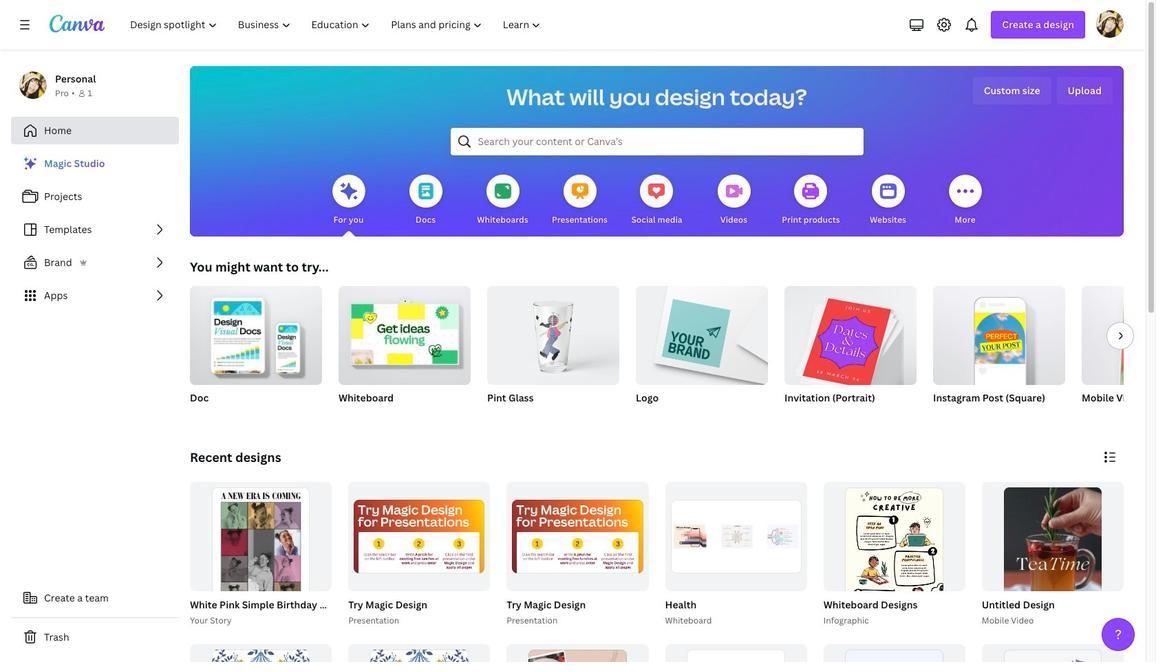 Task type: vqa. For each thing, say whether or not it's contained in the screenshot.
group
yes



Task type: locate. For each thing, give the bounding box(es) containing it.
None search field
[[450, 128, 863, 156]]

list
[[11, 150, 179, 310]]

stephanie aranda image
[[1096, 10, 1124, 38]]

Search search field
[[478, 129, 836, 155]]

group
[[190, 281, 322, 423], [190, 281, 322, 385], [636, 281, 768, 423], [636, 281, 768, 385], [785, 281, 917, 423], [785, 281, 917, 390], [933, 281, 1065, 423], [933, 281, 1065, 385], [339, 286, 471, 423], [339, 286, 471, 385], [487, 286, 619, 423], [1082, 286, 1156, 423], [1082, 286, 1156, 385], [187, 482, 470, 663], [190, 482, 332, 663], [346, 482, 490, 628], [348, 482, 490, 592], [504, 482, 649, 628], [507, 482, 649, 592], [662, 482, 807, 628], [665, 482, 807, 592], [821, 482, 965, 663], [824, 482, 965, 663], [979, 482, 1124, 663], [982, 482, 1124, 663], [190, 645, 332, 663], [348, 645, 490, 663], [507, 645, 649, 663], [665, 645, 807, 663], [824, 645, 965, 663], [982, 645, 1124, 663]]

top level navigation element
[[121, 11, 553, 39]]



